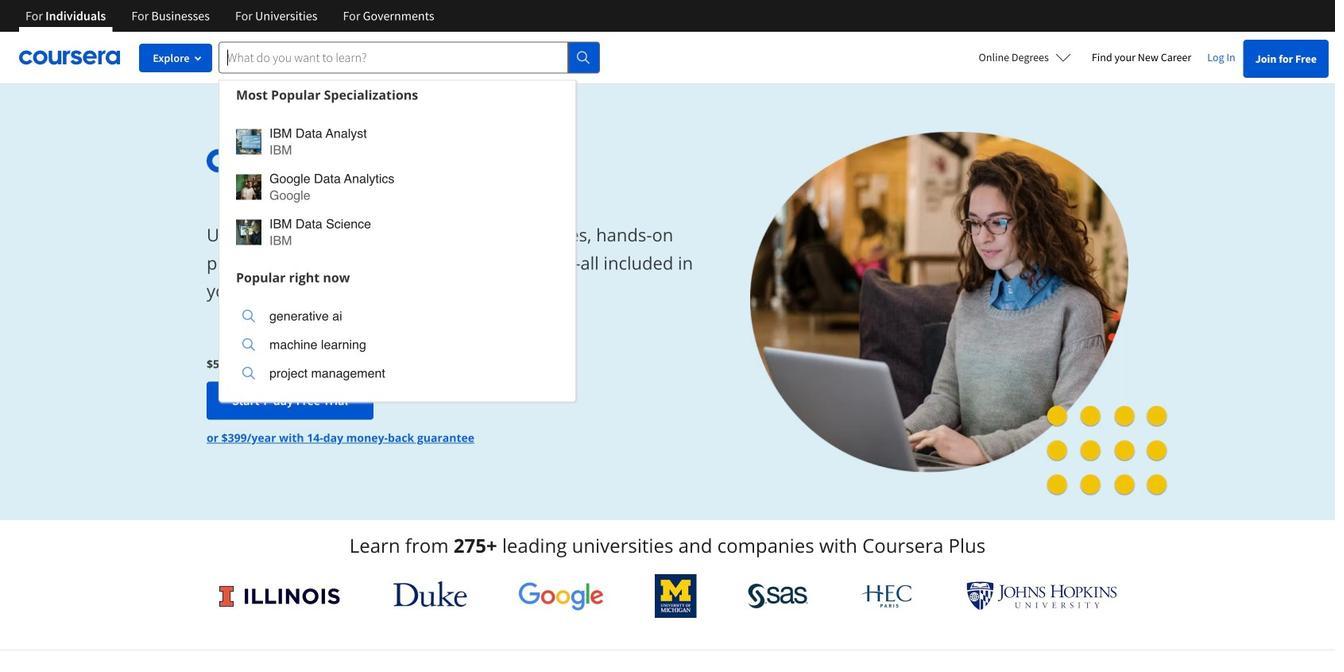 Task type: locate. For each thing, give the bounding box(es) containing it.
0 vertical spatial list box
[[219, 109, 575, 263]]

suggestion image image
[[236, 129, 261, 155], [236, 174, 261, 200], [236, 220, 261, 245], [242, 310, 255, 323], [242, 339, 255, 351], [242, 367, 255, 380]]

sas image
[[748, 584, 809, 609]]

university of michigan image
[[655, 575, 697, 618]]

list box
[[219, 109, 575, 263], [219, 292, 575, 402]]

johns hopkins university image
[[966, 582, 1117, 611]]

hec paris image
[[860, 580, 915, 613]]

banner navigation
[[13, 0, 447, 32]]

1 vertical spatial list box
[[219, 292, 575, 402]]

university of illinois at urbana-champaign image
[[218, 584, 342, 609]]

None search field
[[219, 42, 600, 403]]



Task type: vqa. For each thing, say whether or not it's contained in the screenshot.
menu
no



Task type: describe. For each thing, give the bounding box(es) containing it.
coursera image
[[19, 45, 120, 70]]

What do you want to learn? text field
[[219, 42, 568, 74]]

1 list box from the top
[[219, 109, 575, 263]]

google image
[[518, 582, 604, 611]]

autocomplete results list box
[[219, 80, 576, 403]]

duke university image
[[393, 582, 467, 607]]

2 list box from the top
[[219, 292, 575, 402]]

coursera plus image
[[207, 149, 449, 173]]



